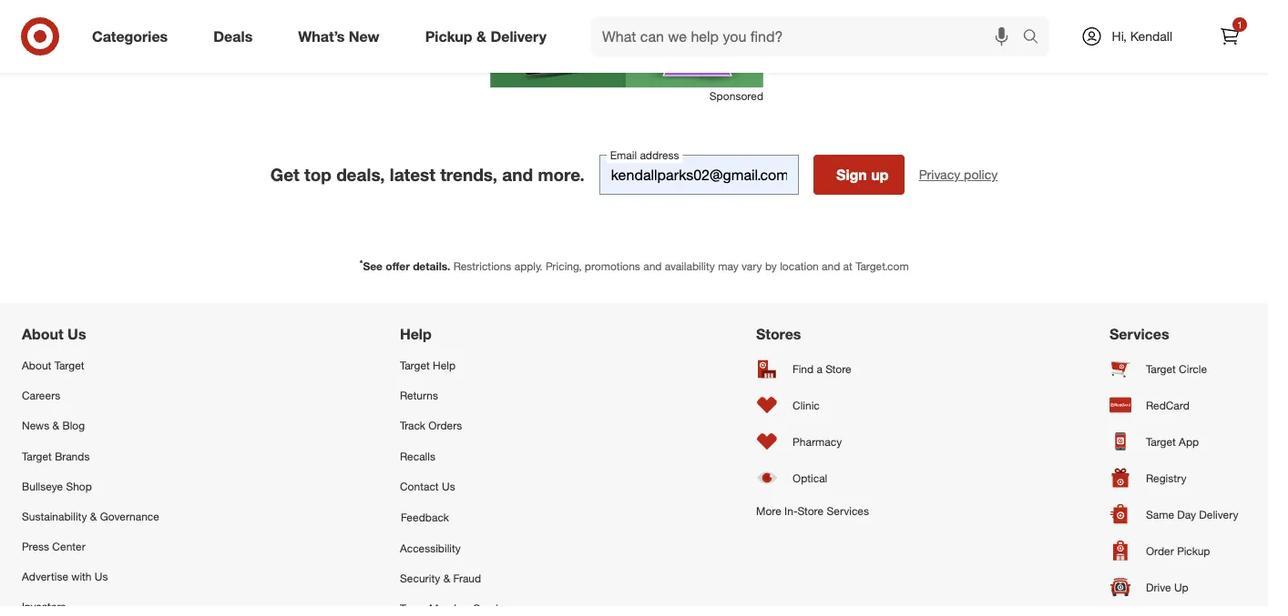 Task type: describe. For each thing, give the bounding box(es) containing it.
fraud
[[453, 572, 481, 586]]

1 horizontal spatial services
[[1110, 325, 1170, 343]]

1
[[1238, 19, 1243, 30]]

details.
[[413, 259, 450, 273]]

privacy policy link
[[919, 166, 998, 184]]

availability
[[665, 259, 715, 273]]

registry link
[[1110, 460, 1247, 497]]

find
[[793, 362, 814, 376]]

more in-store services link
[[756, 497, 869, 527]]

pricing,
[[546, 259, 582, 273]]

target for target circle
[[1146, 362, 1176, 376]]

& for security
[[443, 572, 450, 586]]

& for pickup
[[477, 27, 487, 45]]

find a store link
[[756, 351, 869, 387]]

sustainability & governance link
[[22, 502, 159, 532]]

what's new
[[298, 27, 380, 45]]

in-
[[785, 505, 798, 518]]

about for about target
[[22, 359, 51, 373]]

same day delivery link
[[1110, 497, 1247, 533]]

registry
[[1146, 471, 1187, 485]]

2 horizontal spatial and
[[822, 259, 840, 273]]

track orders
[[400, 419, 462, 433]]

target.com
[[856, 259, 909, 273]]

policy
[[964, 167, 998, 182]]

advertise with us
[[22, 570, 108, 584]]

up
[[871, 166, 889, 183]]

new
[[349, 27, 380, 45]]

vary
[[742, 259, 762, 273]]

target inside about target link
[[54, 359, 84, 373]]

contact
[[400, 480, 439, 493]]

order
[[1146, 544, 1174, 558]]

target app
[[1146, 435, 1199, 449]]

target circle
[[1146, 362, 1207, 376]]

drive
[[1146, 581, 1171, 594]]

what's
[[298, 27, 345, 45]]

delivery for pickup & delivery
[[491, 27, 547, 45]]

target app link
[[1110, 424, 1247, 460]]

pickup & delivery link
[[410, 16, 570, 56]]

0 horizontal spatial help
[[400, 325, 432, 343]]

categories link
[[77, 16, 191, 56]]

pickup & delivery
[[425, 27, 547, 45]]

more in-store services
[[756, 505, 869, 518]]

0 horizontal spatial and
[[502, 164, 533, 185]]

offer
[[386, 259, 410, 273]]

redcard
[[1146, 398, 1190, 412]]

hi,
[[1112, 28, 1127, 44]]

returns link
[[400, 381, 516, 411]]

governance
[[100, 510, 159, 524]]

about for about us
[[22, 325, 63, 343]]

accessibility link
[[400, 534, 516, 564]]

target help
[[400, 359, 456, 373]]

top
[[304, 164, 332, 185]]

deals link
[[198, 16, 275, 56]]

& for news
[[52, 419, 59, 433]]

us for contact us
[[442, 480, 455, 493]]

security
[[400, 572, 440, 586]]

brands
[[55, 450, 90, 463]]

deals,
[[336, 164, 385, 185]]

0 horizontal spatial pickup
[[425, 27, 473, 45]]

deals
[[213, 27, 253, 45]]

press center
[[22, 540, 85, 554]]

contact us
[[400, 480, 455, 493]]

1 link
[[1210, 16, 1250, 56]]

clinic
[[793, 398, 820, 412]]

may
[[718, 259, 739, 273]]

optical
[[793, 471, 828, 485]]

bullseye shop
[[22, 480, 92, 493]]

categories
[[92, 27, 168, 45]]

same day delivery
[[1146, 508, 1239, 521]]

search button
[[1015, 16, 1058, 60]]

accessibility
[[400, 542, 461, 556]]

1 horizontal spatial and
[[643, 259, 662, 273]]

pharmacy
[[793, 435, 842, 449]]

target help link
[[400, 351, 516, 381]]

blog
[[62, 419, 85, 433]]

track
[[400, 419, 426, 433]]

target brands
[[22, 450, 90, 463]]



Task type: vqa. For each thing, say whether or not it's contained in the screenshot.
The Zwilling Kingwood 20-Pc 18/10 Stainless Steel Flatware Set image
no



Task type: locate. For each thing, give the bounding box(es) containing it.
pickup right the order
[[1177, 544, 1210, 558]]

news
[[22, 419, 49, 433]]

security & fraud
[[400, 572, 481, 586]]

target inside 'target help' "link"
[[400, 359, 430, 373]]

1 vertical spatial store
[[798, 505, 824, 518]]

delivery inside same day delivery link
[[1199, 508, 1239, 521]]

press
[[22, 540, 49, 554]]

by
[[765, 259, 777, 273]]

us for about us
[[67, 325, 86, 343]]

bullseye
[[22, 480, 63, 493]]

latest
[[390, 164, 435, 185]]

about us
[[22, 325, 86, 343]]

hi, kendall
[[1112, 28, 1173, 44]]

about
[[22, 325, 63, 343], [22, 359, 51, 373]]

drive up
[[1146, 581, 1189, 594]]

store inside find a store link
[[826, 362, 852, 376]]

2 vertical spatial us
[[95, 570, 108, 584]]

target for target brands
[[22, 450, 52, 463]]

about up about target
[[22, 325, 63, 343]]

sign
[[836, 166, 867, 183]]

get
[[270, 164, 300, 185]]

0 vertical spatial services
[[1110, 325, 1170, 343]]

trends,
[[440, 164, 497, 185]]

1 horizontal spatial help
[[433, 359, 456, 373]]

store right 'a'
[[826, 362, 852, 376]]

help
[[400, 325, 432, 343], [433, 359, 456, 373]]

0 vertical spatial delivery
[[491, 27, 547, 45]]

0 horizontal spatial delivery
[[491, 27, 547, 45]]

and left availability
[[643, 259, 662, 273]]

sustainability & governance
[[22, 510, 159, 524]]

restrictions
[[453, 259, 512, 273]]

privacy
[[919, 167, 961, 182]]

1 vertical spatial about
[[22, 359, 51, 373]]

0 horizontal spatial services
[[827, 505, 869, 518]]

help up 'target help'
[[400, 325, 432, 343]]

sign up button
[[813, 155, 905, 195]]

store for a
[[826, 362, 852, 376]]

target for target help
[[400, 359, 430, 373]]

sign up
[[836, 166, 889, 183]]

a
[[817, 362, 823, 376]]

target up returns
[[400, 359, 430, 373]]

kendall
[[1131, 28, 1173, 44]]

2 about from the top
[[22, 359, 51, 373]]

0 horizontal spatial us
[[67, 325, 86, 343]]

1 vertical spatial pickup
[[1177, 544, 1210, 558]]

store down optical link
[[798, 505, 824, 518]]

us
[[67, 325, 86, 343], [442, 480, 455, 493], [95, 570, 108, 584]]

feedback
[[401, 511, 449, 524]]

target for target app
[[1146, 435, 1176, 449]]

news & blog link
[[22, 411, 159, 441]]

1 horizontal spatial pickup
[[1177, 544, 1210, 558]]

drive up link
[[1110, 569, 1247, 606]]

recalls link
[[400, 441, 516, 472]]

help inside 'target help' "link"
[[433, 359, 456, 373]]

delivery
[[491, 27, 547, 45], [1199, 508, 1239, 521]]

2 horizontal spatial us
[[442, 480, 455, 493]]

get top deals, latest trends, and more.
[[270, 164, 585, 185]]

0 vertical spatial help
[[400, 325, 432, 343]]

store inside more in-store services link
[[798, 505, 824, 518]]

1 vertical spatial us
[[442, 480, 455, 493]]

advertisement region
[[490, 0, 764, 88]]

delivery inside pickup & delivery link
[[491, 27, 547, 45]]

with
[[71, 570, 92, 584]]

and left "more."
[[502, 164, 533, 185]]

delivery for same day delivery
[[1199, 508, 1239, 521]]

promotions
[[585, 259, 640, 273]]

What can we help you find? suggestions appear below search field
[[591, 16, 1027, 56]]

returns
[[400, 389, 438, 403]]

1 vertical spatial delivery
[[1199, 508, 1239, 521]]

and left at
[[822, 259, 840, 273]]

pickup right new
[[425, 27, 473, 45]]

target down 'about us'
[[54, 359, 84, 373]]

target brands link
[[22, 441, 159, 472]]

target inside target app link
[[1146, 435, 1176, 449]]

order pickup link
[[1110, 533, 1247, 569]]

1 vertical spatial services
[[827, 505, 869, 518]]

1 horizontal spatial delivery
[[1199, 508, 1239, 521]]

target left circle
[[1146, 362, 1176, 376]]

None text field
[[599, 155, 799, 195]]

1 vertical spatial help
[[433, 359, 456, 373]]

1 horizontal spatial store
[[826, 362, 852, 376]]

advertise with us link
[[22, 562, 159, 592]]

* see offer details. restrictions apply. pricing, promotions and availability may vary by location and at target.com
[[359, 257, 909, 273]]

see
[[363, 259, 383, 273]]

0 vertical spatial about
[[22, 325, 63, 343]]

sponsored
[[710, 89, 764, 103]]

target inside target brands "link"
[[22, 450, 52, 463]]

optical link
[[756, 460, 869, 497]]

pickup
[[425, 27, 473, 45], [1177, 544, 1210, 558]]

target
[[54, 359, 84, 373], [400, 359, 430, 373], [1146, 362, 1176, 376], [1146, 435, 1176, 449], [22, 450, 52, 463]]

search
[[1015, 29, 1058, 47]]

&
[[477, 27, 487, 45], [52, 419, 59, 433], [90, 510, 97, 524], [443, 572, 450, 586]]

contact us link
[[400, 472, 516, 502]]

1 about from the top
[[22, 325, 63, 343]]

careers
[[22, 389, 60, 403]]

day
[[1178, 508, 1196, 521]]

stores
[[756, 325, 801, 343]]

bullseye shop link
[[22, 472, 159, 502]]

redcard link
[[1110, 387, 1247, 424]]

services up 'target circle' at the bottom of the page
[[1110, 325, 1170, 343]]

about target
[[22, 359, 84, 373]]

store
[[826, 362, 852, 376], [798, 505, 824, 518]]

careers link
[[22, 381, 159, 411]]

us up about target link
[[67, 325, 86, 343]]

& inside 'link'
[[52, 419, 59, 433]]

sustainability
[[22, 510, 87, 524]]

advertise
[[22, 570, 68, 584]]

apply.
[[515, 259, 543, 273]]

help up returns 'link'
[[433, 359, 456, 373]]

*
[[359, 257, 363, 269]]

0 horizontal spatial store
[[798, 505, 824, 518]]

security & fraud link
[[400, 564, 516, 594]]

app
[[1179, 435, 1199, 449]]

0 vertical spatial pickup
[[425, 27, 473, 45]]

about up careers
[[22, 359, 51, 373]]

more.
[[538, 164, 585, 185]]

us right the "with"
[[95, 570, 108, 584]]

pharmacy link
[[756, 424, 869, 460]]

target left app on the right of page
[[1146, 435, 1176, 449]]

location
[[780, 259, 819, 273]]

target down news
[[22, 450, 52, 463]]

center
[[52, 540, 85, 554]]

services down optical link
[[827, 505, 869, 518]]

circle
[[1179, 362, 1207, 376]]

target circle link
[[1110, 351, 1247, 387]]

store for in-
[[798, 505, 824, 518]]

privacy policy
[[919, 167, 998, 182]]

us right contact at the left bottom
[[442, 480, 455, 493]]

target inside target circle link
[[1146, 362, 1176, 376]]

1 horizontal spatial us
[[95, 570, 108, 584]]

& for sustainability
[[90, 510, 97, 524]]

news & blog
[[22, 419, 85, 433]]

more
[[756, 505, 782, 518]]

orders
[[429, 419, 462, 433]]

0 vertical spatial us
[[67, 325, 86, 343]]

0 vertical spatial store
[[826, 362, 852, 376]]

order pickup
[[1146, 544, 1210, 558]]



